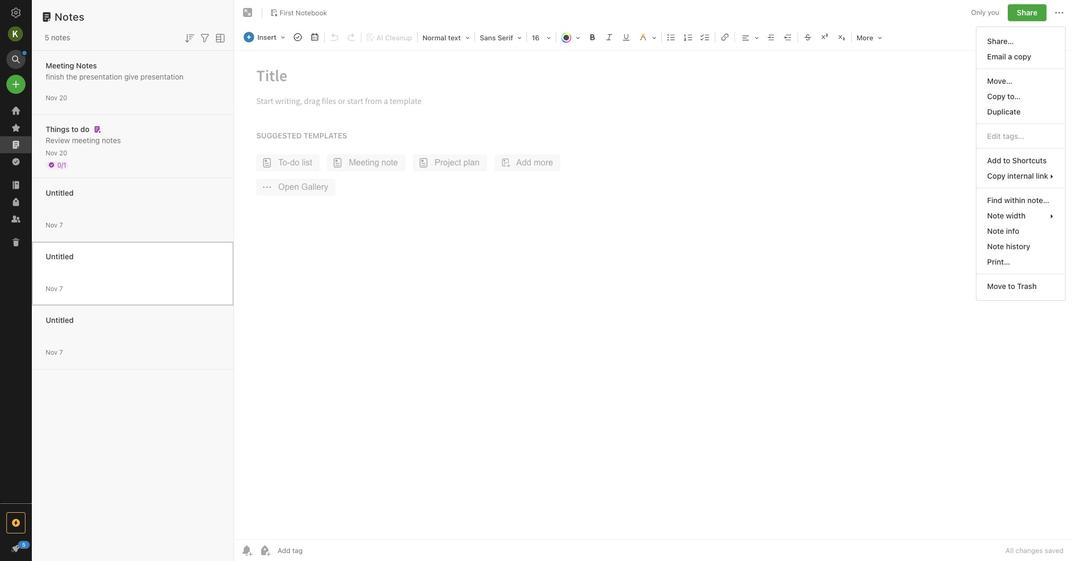 Task type: describe. For each thing, give the bounding box(es) containing it.
copy internal link
[[988, 172, 1049, 181]]

to for move
[[1009, 282, 1016, 291]]

Alignment field
[[737, 30, 763, 45]]

2 presentation from the left
[[141, 72, 184, 81]]

only
[[972, 8, 987, 17]]

Help and Learning task checklist field
[[0, 541, 32, 558]]

Account field
[[0, 23, 32, 45]]

history
[[1007, 242, 1031, 251]]

5 notes
[[45, 33, 70, 42]]

review meeting notes
[[46, 136, 121, 145]]

italic image
[[602, 30, 617, 45]]

to…
[[1008, 92, 1021, 101]]

move… link
[[977, 73, 1066, 89]]

note window element
[[234, 0, 1073, 562]]

add filters image
[[199, 32, 211, 44]]

Copy internal link field
[[977, 168, 1066, 184]]

a
[[1009, 52, 1013, 61]]

print…
[[988, 258, 1011, 267]]

copy internal link link
[[977, 168, 1066, 184]]

1 7 from the top
[[59, 221, 63, 229]]

add to shortcuts link
[[977, 153, 1066, 168]]

more
[[857, 33, 874, 42]]

Insert field
[[241, 30, 289, 45]]

5 nov from the top
[[46, 349, 58, 357]]

note width
[[988, 211, 1026, 220]]

note…
[[1028, 196, 1050, 205]]

Add tag field
[[277, 547, 356, 556]]

0 horizontal spatial notes
[[51, 33, 70, 42]]

add
[[988, 156, 1002, 165]]

3 nov 7 from the top
[[46, 349, 63, 357]]

Note width field
[[977, 208, 1066, 224]]

share…
[[988, 37, 1015, 46]]

move to trash link
[[977, 279, 1066, 294]]

edit tags… link
[[977, 129, 1066, 144]]

edit tags…
[[988, 132, 1025, 141]]

note history link
[[977, 239, 1066, 254]]

more actions image
[[1054, 6, 1066, 19]]

all changes saved
[[1006, 547, 1064, 556]]

notes inside meeting notes finish the presentation give presentation
[[76, 61, 97, 70]]

account image
[[8, 27, 23, 41]]

info
[[1007, 227, 1020, 236]]

note list element
[[32, 0, 234, 562]]

task image
[[290, 30, 305, 45]]

share… link
[[977, 33, 1066, 49]]

bold image
[[585, 30, 600, 45]]

Sort options field
[[183, 31, 196, 44]]

tags…
[[1004, 132, 1025, 141]]

indent image
[[764, 30, 779, 45]]

2 nov 7 from the top
[[46, 285, 63, 293]]

note for note info
[[988, 227, 1005, 236]]

meeting notes finish the presentation give presentation
[[46, 61, 184, 81]]

edit
[[988, 132, 1002, 141]]

add to shortcuts
[[988, 156, 1047, 165]]

review
[[46, 136, 70, 145]]

trash
[[1018, 282, 1037, 291]]

1 nov from the top
[[46, 94, 58, 102]]

text
[[448, 33, 461, 42]]

to for things
[[71, 125, 79, 134]]

duplicate link
[[977, 104, 1066, 119]]

calendar event image
[[307, 30, 322, 45]]

upgrade image
[[10, 517, 22, 530]]

do
[[81, 125, 90, 134]]

5 for 5 notes
[[45, 33, 49, 42]]

copy
[[1015, 52, 1032, 61]]

Font family field
[[476, 30, 526, 45]]

1 presentation from the left
[[79, 72, 122, 81]]

changes
[[1016, 547, 1044, 556]]

email a copy
[[988, 52, 1032, 61]]

strikethrough image
[[801, 30, 816, 45]]

Add filters field
[[199, 31, 211, 44]]

More actions field
[[1054, 4, 1066, 21]]

move…
[[988, 76, 1013, 86]]

1 untitled from the top
[[46, 188, 74, 197]]

print… link
[[977, 254, 1066, 270]]

0 vertical spatial notes
[[55, 11, 85, 23]]

note width link
[[977, 208, 1066, 224]]

internal
[[1008, 172, 1035, 181]]

add tag image
[[259, 545, 271, 558]]

all
[[1006, 547, 1014, 556]]

first notebook
[[280, 8, 327, 17]]

copy to…
[[988, 92, 1021, 101]]

subscript image
[[835, 30, 850, 45]]

find within note…
[[988, 196, 1050, 205]]

things
[[46, 125, 70, 134]]



Task type: locate. For each thing, give the bounding box(es) containing it.
move to trash
[[988, 282, 1037, 291]]

16
[[532, 33, 540, 42]]

insert link image
[[718, 30, 733, 45]]

notes up meeting
[[51, 33, 70, 42]]

presentation
[[79, 72, 122, 81], [141, 72, 184, 81]]

0 vertical spatial notes
[[51, 33, 70, 42]]

move
[[988, 282, 1007, 291]]

1 horizontal spatial 5
[[45, 33, 49, 42]]

1 copy from the top
[[988, 92, 1006, 101]]

2 copy from the top
[[988, 172, 1006, 181]]

1 20 from the top
[[59, 94, 67, 102]]

More field
[[853, 30, 886, 45]]

2 vertical spatial 7
[[59, 349, 63, 357]]

notebook
[[296, 8, 327, 17]]

1 vertical spatial note
[[988, 227, 1005, 236]]

nov 20 down the finish
[[46, 94, 67, 102]]

copy to… link
[[977, 89, 1066, 104]]

1 nov 7 from the top
[[46, 221, 63, 229]]

5 inside note list "element"
[[45, 33, 49, 42]]

2 20 from the top
[[59, 149, 67, 157]]

underline image
[[619, 30, 634, 45]]

copy inside copy internal link link
[[988, 172, 1006, 181]]

to left do
[[71, 125, 79, 134]]

tree
[[0, 103, 32, 503]]

sans
[[480, 33, 496, 42]]

0 vertical spatial note
[[988, 211, 1005, 220]]

Heading level field
[[419, 30, 474, 45]]

note info link
[[977, 224, 1066, 239]]

4 nov from the top
[[46, 285, 58, 293]]

normal
[[423, 33, 447, 42]]

Note Editor text field
[[234, 51, 1073, 540]]

note for note width
[[988, 211, 1005, 220]]

5 inside help and learning task checklist field
[[22, 542, 26, 549]]

20
[[59, 94, 67, 102], [59, 149, 67, 157]]

the
[[66, 72, 77, 81]]

numbered list image
[[681, 30, 696, 45]]

first
[[280, 8, 294, 17]]

share
[[1018, 8, 1038, 17]]

note for note history
[[988, 242, 1005, 251]]

Font color field
[[558, 30, 584, 45]]

give
[[124, 72, 139, 81]]

link
[[1037, 172, 1049, 181]]

note left the info at the top right of page
[[988, 227, 1005, 236]]

1 vertical spatial 7
[[59, 285, 63, 293]]

5 for 5
[[22, 542, 26, 549]]

settings image
[[10, 6, 22, 19]]

to for add
[[1004, 156, 1011, 165]]

things to do
[[46, 125, 90, 134]]

note history
[[988, 242, 1031, 251]]

20 down the finish
[[59, 94, 67, 102]]

1 vertical spatial notes
[[76, 61, 97, 70]]

presentation right the the at the top left of page
[[79, 72, 122, 81]]

email a copy link
[[977, 49, 1066, 64]]

1 note from the top
[[988, 211, 1005, 220]]

copy down the add
[[988, 172, 1006, 181]]

first notebook button
[[267, 5, 331, 20]]

0 vertical spatial untitled
[[46, 188, 74, 197]]

1 horizontal spatial presentation
[[141, 72, 184, 81]]

nov 20 down review
[[46, 149, 67, 157]]

7
[[59, 221, 63, 229], [59, 285, 63, 293], [59, 349, 63, 357]]

width
[[1007, 211, 1026, 220]]

notes
[[55, 11, 85, 23], [76, 61, 97, 70]]

2 vertical spatial nov 7
[[46, 349, 63, 357]]

outdent image
[[781, 30, 796, 45]]

serif
[[498, 33, 514, 42]]

presentation right the give
[[141, 72, 184, 81]]

within
[[1005, 196, 1026, 205]]

1 horizontal spatial notes
[[102, 136, 121, 145]]

2 untitled from the top
[[46, 252, 74, 261]]

note info
[[988, 227, 1020, 236]]

0 vertical spatial nov 7
[[46, 221, 63, 229]]

copy for copy to…
[[988, 92, 1006, 101]]

shortcuts
[[1013, 156, 1047, 165]]

nov 20
[[46, 94, 67, 102], [46, 149, 67, 157]]

1 vertical spatial 5
[[22, 542, 26, 549]]

2 note from the top
[[988, 227, 1005, 236]]

1 vertical spatial nov 20
[[46, 149, 67, 157]]

1 vertical spatial untitled
[[46, 252, 74, 261]]

meeting
[[72, 136, 100, 145]]

home image
[[10, 105, 22, 117]]

share button
[[1009, 4, 1047, 21]]

to right move
[[1009, 282, 1016, 291]]

finish
[[46, 72, 64, 81]]

expand note image
[[242, 6, 254, 19]]

nov 7
[[46, 221, 63, 229], [46, 285, 63, 293], [46, 349, 63, 357]]

saved
[[1045, 547, 1064, 556]]

20 up 0/1
[[59, 149, 67, 157]]

0 vertical spatial to
[[71, 125, 79, 134]]

0 vertical spatial nov 20
[[46, 94, 67, 102]]

duplicate
[[988, 107, 1021, 116]]

View options field
[[211, 31, 227, 44]]

notes up the the at the top left of page
[[76, 61, 97, 70]]

0/1
[[57, 161, 66, 169]]

2 nov from the top
[[46, 149, 58, 157]]

sans serif
[[480, 33, 514, 42]]

copy down move…
[[988, 92, 1006, 101]]

3 nov from the top
[[46, 221, 58, 229]]

bulleted list image
[[664, 30, 679, 45]]

5
[[45, 33, 49, 42], [22, 542, 26, 549]]

2 vertical spatial untitled
[[46, 316, 74, 325]]

2 7 from the top
[[59, 285, 63, 293]]

0 vertical spatial 5
[[45, 33, 49, 42]]

to
[[71, 125, 79, 134], [1004, 156, 1011, 165], [1009, 282, 1016, 291]]

checklist image
[[698, 30, 713, 45]]

copy inside copy to… link
[[988, 92, 1006, 101]]

Font size field
[[528, 30, 555, 45]]

to right the add
[[1004, 156, 1011, 165]]

nov
[[46, 94, 58, 102], [46, 149, 58, 157], [46, 221, 58, 229], [46, 285, 58, 293], [46, 349, 58, 357]]

notes up 5 notes
[[55, 11, 85, 23]]

0 vertical spatial 7
[[59, 221, 63, 229]]

only you
[[972, 8, 1000, 17]]

1 nov 20 from the top
[[46, 94, 67, 102]]

3 7 from the top
[[59, 349, 63, 357]]

superscript image
[[818, 30, 833, 45]]

5 up meeting
[[45, 33, 49, 42]]

email
[[988, 52, 1007, 61]]

find
[[988, 196, 1003, 205]]

notes
[[51, 33, 70, 42], [102, 136, 121, 145]]

note
[[988, 211, 1005, 220], [988, 227, 1005, 236], [988, 242, 1005, 251]]

3 note from the top
[[988, 242, 1005, 251]]

5 left click to expand icon
[[22, 542, 26, 549]]

1 vertical spatial to
[[1004, 156, 1011, 165]]

0 vertical spatial 20
[[59, 94, 67, 102]]

to inside note list "element"
[[71, 125, 79, 134]]

notes right meeting
[[102, 136, 121, 145]]

copy
[[988, 92, 1006, 101], [988, 172, 1006, 181]]

note down find at right top
[[988, 211, 1005, 220]]

add a reminder image
[[241, 545, 253, 558]]

0 vertical spatial copy
[[988, 92, 1006, 101]]

Highlight field
[[635, 30, 661, 45]]

insert
[[258, 33, 277, 41]]

dropdown list menu
[[977, 33, 1066, 294]]

3 untitled from the top
[[46, 316, 74, 325]]

0 horizontal spatial presentation
[[79, 72, 122, 81]]

2 nov 20 from the top
[[46, 149, 67, 157]]

find within note… link
[[977, 193, 1066, 208]]

normal text
[[423, 33, 461, 42]]

2 vertical spatial to
[[1009, 282, 1016, 291]]

1 vertical spatial notes
[[102, 136, 121, 145]]

note up print…
[[988, 242, 1005, 251]]

note inside field
[[988, 211, 1005, 220]]

2 vertical spatial note
[[988, 242, 1005, 251]]

click to expand image
[[27, 542, 35, 555]]

1 vertical spatial 20
[[59, 149, 67, 157]]

0 horizontal spatial 5
[[22, 542, 26, 549]]

1 vertical spatial nov 7
[[46, 285, 63, 293]]

copy for copy internal link
[[988, 172, 1006, 181]]

untitled
[[46, 188, 74, 197], [46, 252, 74, 261], [46, 316, 74, 325]]

meeting
[[46, 61, 74, 70]]

you
[[988, 8, 1000, 17]]

1 vertical spatial copy
[[988, 172, 1006, 181]]



Task type: vqa. For each thing, say whether or not it's contained in the screenshot.
More actions field to the right
no



